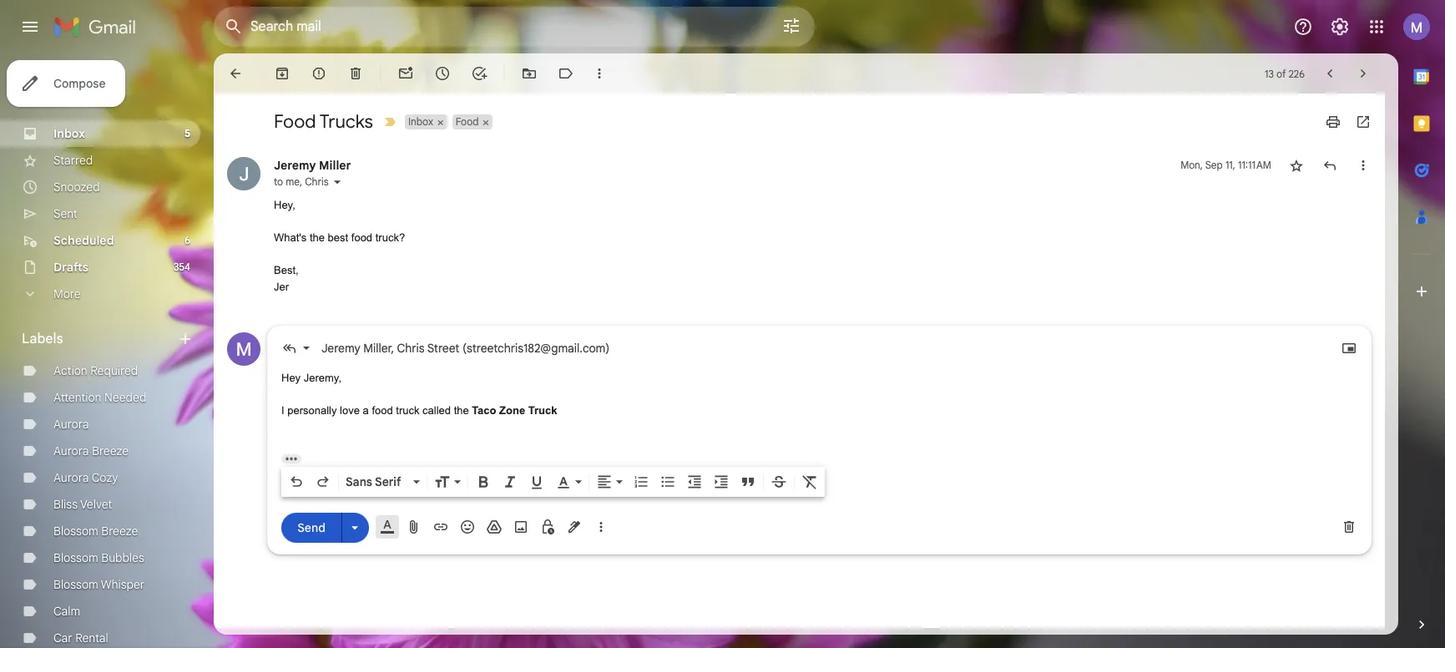 Task type: describe. For each thing, give the bounding box(es) containing it.
jeremy,
[[304, 372, 342, 384]]

Not starred checkbox
[[1289, 157, 1305, 174]]

blossom for blossom whisper
[[53, 577, 98, 592]]

food for food
[[456, 115, 479, 128]]

back to inbox image
[[227, 65, 244, 82]]

sent link
[[53, 206, 78, 221]]

11:11 am
[[1239, 159, 1272, 171]]

me
[[286, 175, 300, 188]]

labels navigation
[[0, 53, 214, 648]]

search mail image
[[219, 12, 249, 42]]

what's
[[274, 231, 307, 244]]

main menu image
[[20, 17, 40, 37]]

toggle confidential mode image
[[540, 519, 556, 535]]

formatting options toolbar
[[281, 467, 825, 497]]

insert emoji ‪(⌘⇧2)‬ image
[[459, 519, 476, 535]]

jer
[[274, 280, 289, 293]]

attention needed
[[53, 390, 146, 405]]

aurora for aurora cozy
[[53, 470, 89, 485]]

sans serif
[[346, 474, 401, 489]]

send
[[298, 520, 326, 535]]

required
[[90, 363, 138, 378]]

discard draft ‪(⌘⇧d)‬ image
[[1341, 519, 1358, 535]]

hey
[[281, 372, 301, 384]]

blossom whisper
[[53, 577, 145, 592]]

blossom bubbles link
[[53, 550, 144, 565]]

to me , chris
[[274, 175, 329, 188]]

sent
[[53, 206, 78, 221]]

aurora for aurora link
[[53, 417, 89, 432]]

breeze for aurora breeze
[[92, 444, 129, 459]]

car
[[53, 631, 72, 646]]

5
[[185, 127, 190, 139]]

compose
[[53, 76, 106, 91]]

aurora cozy
[[53, 470, 118, 485]]

jeremy for jeremy miller
[[274, 158, 316, 173]]

best, jer
[[274, 264, 299, 293]]

13
[[1265, 67, 1275, 80]]

breeze for blossom breeze
[[101, 524, 138, 539]]

insert photo image
[[513, 519, 530, 535]]

more send options image
[[347, 519, 363, 536]]

velvet
[[80, 497, 112, 512]]

jeremy for jeremy miller , chris street (streetchris182@gmail.com)
[[322, 341, 361, 356]]

food inside message body text field
[[372, 404, 393, 417]]

jeremy miller , chris street (streetchris182@gmail.com)
[[322, 341, 610, 356]]

aurora link
[[53, 417, 89, 432]]

scheduled
[[53, 233, 114, 248]]

blossom for blossom breeze
[[53, 524, 98, 539]]

strikethrough ‪(⌘⇧x)‬ image
[[771, 474, 788, 490]]

inbox link
[[53, 126, 85, 141]]

truck
[[396, 404, 420, 417]]

what's the best food truck?
[[274, 231, 405, 244]]

11,
[[1198, 159, 1208, 171]]

type of response image
[[281, 340, 298, 357]]

blossom for blossom bubbles
[[53, 550, 98, 565]]

bulleted list ‪(⌘⇧8)‬ image
[[660, 474, 677, 490]]

bliss velvet link
[[53, 497, 112, 512]]

bliss
[[53, 497, 78, 512]]

to
[[274, 175, 283, 188]]

i personally love a food truck called the taco zone truck
[[281, 404, 557, 417]]

scheduled link
[[53, 233, 114, 248]]

move to image
[[521, 65, 538, 82]]

personally
[[288, 404, 337, 417]]

starred
[[53, 153, 93, 168]]

0 vertical spatial food
[[351, 231, 373, 244]]

starred link
[[53, 153, 93, 168]]

rental
[[75, 631, 108, 646]]

insert signature image
[[566, 519, 583, 535]]

bubbles
[[101, 550, 144, 565]]

hey,
[[274, 199, 295, 211]]

2023,
[[1211, 159, 1236, 171]]

inbox for inbox link
[[53, 126, 85, 141]]

snooze image
[[434, 65, 451, 82]]

calm link
[[53, 604, 80, 619]]

attention needed link
[[53, 390, 146, 405]]

archive image
[[274, 65, 291, 82]]

i
[[281, 404, 285, 417]]

food for food trucks
[[274, 110, 316, 133]]

(streetchris182@gmail.com)
[[463, 341, 610, 356]]

remove formatting ‪(⌘\)‬ image
[[802, 474, 819, 490]]

drafts link
[[53, 260, 89, 275]]

labels image
[[558, 65, 575, 82]]

snoozed link
[[53, 180, 100, 195]]

labels
[[22, 331, 63, 347]]

aurora breeze link
[[53, 444, 129, 459]]

needed
[[104, 390, 146, 405]]

newer image
[[1322, 65, 1339, 82]]



Task type: locate. For each thing, give the bounding box(es) containing it.
a
[[363, 404, 369, 417]]

inbox left food button
[[408, 115, 433, 128]]

action
[[53, 363, 88, 378]]

indent more ‪(⌘])‬ image
[[713, 474, 730, 490]]

0 horizontal spatial inbox
[[53, 126, 85, 141]]

1 vertical spatial ,
[[391, 341, 394, 356]]

0 horizontal spatial chris
[[305, 175, 329, 188]]

2 vertical spatial blossom
[[53, 577, 98, 592]]

jeremy up jeremy,
[[322, 341, 361, 356]]

jeremy
[[274, 158, 316, 173], [322, 341, 361, 356]]

more image
[[591, 65, 608, 82]]

0 vertical spatial chris
[[305, 175, 329, 188]]

blossom whisper link
[[53, 577, 145, 592]]

blossom bubbles
[[53, 550, 144, 565]]

chris for me
[[305, 175, 329, 188]]

insert files using drive image
[[486, 519, 503, 535]]

3 blossom from the top
[[53, 577, 98, 592]]

of
[[1277, 67, 1287, 80]]

the left taco
[[454, 404, 469, 417]]

aurora down aurora link
[[53, 444, 89, 459]]

, left street
[[391, 341, 394, 356]]

354
[[174, 261, 190, 273]]

more options image
[[596, 519, 606, 535]]

show details image
[[332, 177, 342, 187]]

calm
[[53, 604, 80, 619]]

13 of 226
[[1265, 67, 1305, 80]]

truck?
[[376, 231, 405, 244]]

love
[[340, 404, 360, 417]]

bold ‪(⌘b)‬ image
[[475, 474, 492, 490]]

whisper
[[101, 577, 145, 592]]

sep 11, 2023, 11:11 am cell
[[1178, 157, 1272, 174]]

1 horizontal spatial inbox
[[408, 115, 433, 128]]

the inside message body text field
[[454, 404, 469, 417]]

action required
[[53, 363, 138, 378]]

2 blossom from the top
[[53, 550, 98, 565]]

, for miller
[[391, 341, 394, 356]]

compose button
[[7, 60, 126, 107]]

food up jeremy miller
[[274, 110, 316, 133]]

0 vertical spatial blossom
[[53, 524, 98, 539]]

226
[[1289, 67, 1305, 80]]

best,
[[274, 264, 299, 276]]

breeze up bubbles
[[101, 524, 138, 539]]

chris down jeremy miller
[[305, 175, 329, 188]]

0 vertical spatial aurora
[[53, 417, 89, 432]]

bliss velvet
[[53, 497, 112, 512]]

Search mail text field
[[251, 18, 735, 35]]

car rental
[[53, 631, 108, 646]]

1 vertical spatial aurora
[[53, 444, 89, 459]]

1 horizontal spatial chris
[[397, 341, 425, 356]]

report spam image
[[311, 65, 327, 82]]

2 vertical spatial aurora
[[53, 470, 89, 485]]

0 horizontal spatial miller
[[319, 158, 351, 173]]

truck
[[529, 404, 557, 417]]

1 horizontal spatial jeremy
[[322, 341, 361, 356]]

1 blossom from the top
[[53, 524, 98, 539]]

blossom
[[53, 524, 98, 539], [53, 550, 98, 565], [53, 577, 98, 592]]

inbox for inbox button
[[408, 115, 433, 128]]

inbox
[[408, 115, 433, 128], [53, 126, 85, 141]]

hey jeremy,
[[281, 372, 342, 384]]

quote ‪(⌘⇧9)‬ image
[[740, 474, 757, 490]]

food right inbox button
[[456, 115, 479, 128]]

food trucks
[[274, 110, 373, 133]]

sep 11, 2023, 11:11 am
[[1178, 159, 1272, 171]]

cozy
[[92, 470, 118, 485]]

inbox inside inbox button
[[408, 115, 433, 128]]

serif
[[375, 474, 401, 489]]

1 horizontal spatial food
[[456, 115, 479, 128]]

miller for jeremy miller
[[319, 158, 351, 173]]

insert link ‪(⌘k)‬ image
[[433, 519, 449, 535]]

redo ‪(⌘y)‬ image
[[315, 474, 332, 490]]

1 vertical spatial breeze
[[101, 524, 138, 539]]

add to tasks image
[[471, 65, 488, 82]]

miller
[[319, 158, 351, 173], [364, 341, 391, 356]]

chris for miller
[[397, 341, 425, 356]]

aurora down attention
[[53, 417, 89, 432]]

2 aurora from the top
[[53, 444, 89, 459]]

more button
[[0, 281, 200, 307]]

blossom up calm "link"
[[53, 577, 98, 592]]

0 vertical spatial the
[[310, 231, 325, 244]]

send button
[[281, 512, 342, 542]]

miller for jeremy miller , chris street (streetchris182@gmail.com)
[[364, 341, 391, 356]]

0 vertical spatial miller
[[319, 158, 351, 173]]

1 aurora from the top
[[53, 417, 89, 432]]

1 vertical spatial food
[[372, 404, 393, 417]]

aurora
[[53, 417, 89, 432], [53, 444, 89, 459], [53, 470, 89, 485]]

0 horizontal spatial ,
[[300, 175, 302, 188]]

food button
[[453, 114, 481, 129]]

1 vertical spatial the
[[454, 404, 469, 417]]

breeze
[[92, 444, 129, 459], [101, 524, 138, 539]]

, for me
[[300, 175, 302, 188]]

blossom breeze
[[53, 524, 138, 539]]

1 vertical spatial blossom
[[53, 550, 98, 565]]

the
[[310, 231, 325, 244], [454, 404, 469, 417]]

aurora cozy link
[[53, 470, 118, 485]]

taco
[[472, 404, 497, 417]]

called
[[423, 404, 451, 417]]

zone
[[500, 404, 526, 417]]

blossom breeze link
[[53, 524, 138, 539]]

action required link
[[53, 363, 138, 378]]

underline ‪(⌘u)‬ image
[[529, 474, 545, 491]]

0 vertical spatial breeze
[[92, 444, 129, 459]]

1 vertical spatial jeremy
[[322, 341, 361, 356]]

attach files image
[[406, 519, 423, 535]]

italic ‪(⌘i)‬ image
[[502, 474, 519, 490]]

food right a
[[372, 404, 393, 417]]

numbered list ‪(⌘⇧7)‬ image
[[633, 474, 650, 490]]

sans
[[346, 474, 372, 489]]

0 vertical spatial ,
[[300, 175, 302, 188]]

sep
[[1178, 159, 1196, 171]]

indent less ‪(⌘[)‬ image
[[687, 474, 703, 490]]

jeremy miller
[[274, 158, 351, 173]]

1 vertical spatial chris
[[397, 341, 425, 356]]

Message Body text field
[[281, 370, 1358, 441]]

0 vertical spatial jeremy
[[274, 158, 316, 173]]

aurora breeze
[[53, 444, 129, 459]]

food
[[274, 110, 316, 133], [456, 115, 479, 128]]

inbox inside labels navigation
[[53, 126, 85, 141]]

street
[[427, 341, 460, 356]]

trucks
[[320, 110, 373, 133]]

1 horizontal spatial ,
[[391, 341, 394, 356]]

settings image
[[1331, 17, 1351, 37]]

1 horizontal spatial miller
[[364, 341, 391, 356]]

tab list
[[1399, 53, 1446, 588]]

undo ‪(⌘z)‬ image
[[288, 474, 305, 490]]

0 horizontal spatial food
[[274, 110, 316, 133]]

,
[[300, 175, 302, 188], [391, 341, 394, 356]]

miller up a
[[364, 341, 391, 356]]

blossom down bliss velvet link
[[53, 524, 98, 539]]

car rental link
[[53, 631, 108, 646]]

None search field
[[214, 7, 815, 47]]

food inside food button
[[456, 115, 479, 128]]

food right best
[[351, 231, 373, 244]]

best
[[328, 231, 348, 244]]

6
[[185, 234, 190, 246]]

drafts
[[53, 260, 89, 275]]

blossom down blossom breeze
[[53, 550, 98, 565]]

sans serif option
[[342, 474, 410, 490]]

delete image
[[347, 65, 364, 82]]

jeremy up me
[[274, 158, 316, 173]]

0 horizontal spatial the
[[310, 231, 325, 244]]

attention
[[53, 390, 101, 405]]

snoozed
[[53, 180, 100, 195]]

aurora up bliss
[[53, 470, 89, 485]]

labels heading
[[22, 331, 177, 347]]

breeze up cozy at the left
[[92, 444, 129, 459]]

3 aurora from the top
[[53, 470, 89, 485]]

aurora for aurora breeze
[[53, 444, 89, 459]]

advanced search options image
[[775, 9, 809, 43]]

1 vertical spatial miller
[[364, 341, 391, 356]]

more
[[53, 286, 81, 302]]

inbox button
[[405, 114, 435, 129]]

older image
[[1356, 65, 1372, 82]]

chris left street
[[397, 341, 425, 356]]

inbox up 'starred'
[[53, 126, 85, 141]]

gmail image
[[53, 10, 144, 43]]

food
[[351, 231, 373, 244], [372, 404, 393, 417]]

miller up the show details image
[[319, 158, 351, 173]]

0 horizontal spatial jeremy
[[274, 158, 316, 173]]

the left best
[[310, 231, 325, 244]]

, down jeremy miller
[[300, 175, 302, 188]]

chris
[[305, 175, 329, 188], [397, 341, 425, 356]]

show trimmed content image
[[281, 454, 302, 464]]

1 horizontal spatial the
[[454, 404, 469, 417]]



Task type: vqa. For each thing, say whether or not it's contained in the screenshot.
Privacy link
no



